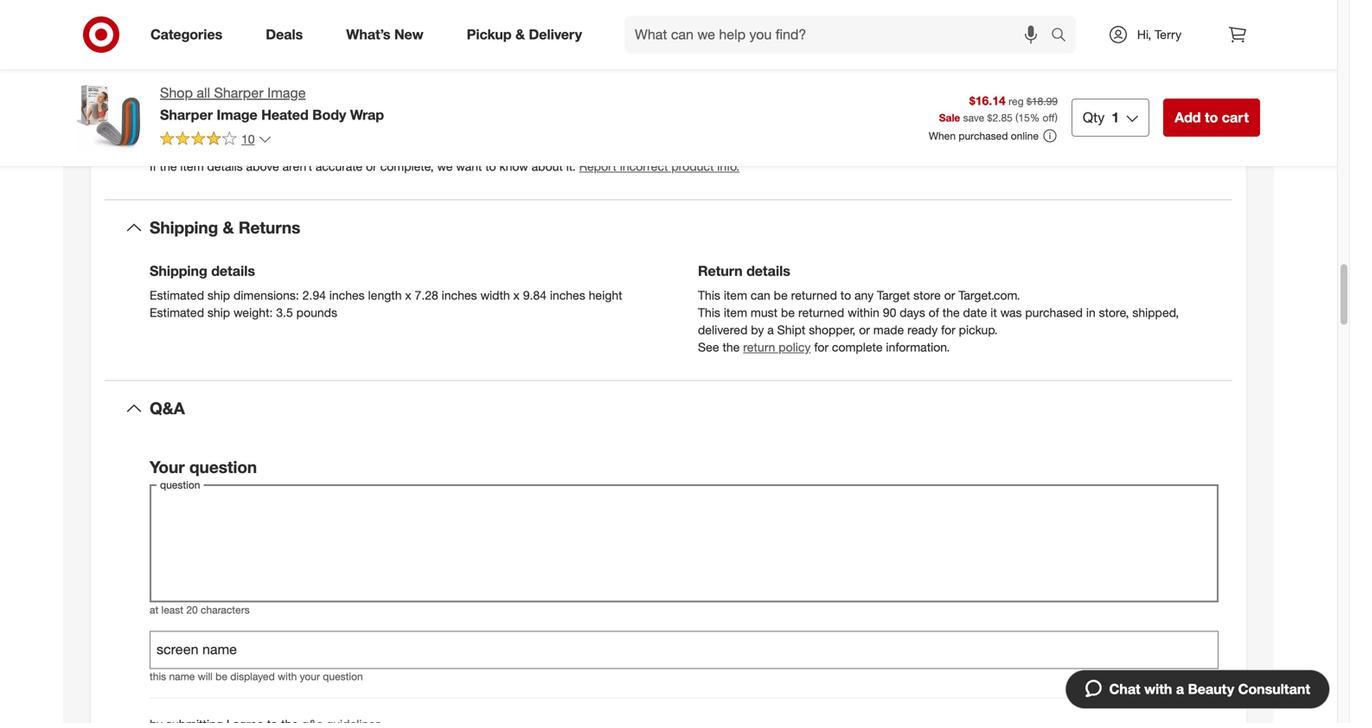 Task type: vqa. For each thing, say whether or not it's contained in the screenshot.
"Image"
yes



Task type: describe. For each thing, give the bounding box(es) containing it.
save
[[964, 111, 985, 124]]

within
[[848, 305, 880, 320]]

qty 1
[[1083, 109, 1120, 126]]

0 vertical spatial sharper
[[214, 84, 264, 101]]

hi,
[[1138, 27, 1152, 42]]

was
[[1001, 305, 1022, 320]]

0 vertical spatial be
[[774, 288, 788, 303]]

beauty
[[1188, 681, 1235, 698]]

2 ship from the top
[[208, 305, 230, 320]]

$16.14
[[970, 93, 1006, 108]]

pickup.
[[959, 322, 998, 337]]

name
[[169, 670, 195, 683]]

3 inches from the left
[[550, 288, 586, 303]]

shipping & returns button
[[105, 200, 1233, 256]]

q&a button
[[105, 381, 1233, 436]]

this
[[150, 670, 166, 683]]

90
[[883, 305, 897, 320]]

2 this from the top
[[698, 305, 721, 320]]

it.
[[567, 159, 576, 174]]

target.com.
[[959, 288, 1021, 303]]

weight:
[[234, 305, 273, 320]]

qty
[[1083, 109, 1105, 126]]

0 horizontal spatial sharper
[[160, 106, 213, 123]]

if
[[150, 159, 156, 174]]

(
[[1016, 111, 1019, 124]]

shipping for shipping details estimated ship dimensions: 2.94 inches length x 7.28 inches width x 9.84 inches height estimated ship weight: 3.5 pounds
[[150, 263, 207, 279]]

add to cart button
[[1164, 99, 1261, 137]]

want
[[456, 159, 482, 174]]

& for pickup
[[516, 26, 525, 43]]

2 vertical spatial be
[[216, 670, 228, 683]]

body
[[313, 106, 346, 123]]

categories link
[[136, 16, 244, 54]]

shipt
[[778, 322, 806, 337]]

cart
[[1223, 109, 1250, 126]]

see
[[698, 340, 720, 355]]

2.94
[[303, 288, 326, 303]]

return
[[698, 263, 743, 279]]

off
[[1043, 111, 1055, 124]]

search button
[[1044, 16, 1085, 57]]

)
[[1055, 111, 1058, 124]]

delivery
[[529, 26, 582, 43]]

know
[[500, 159, 528, 174]]

shipped,
[[1133, 305, 1180, 320]]

shop all sharper image sharper image heated body wrap
[[160, 84, 384, 123]]

imported
[[192, 103, 242, 118]]

deals link
[[251, 16, 325, 54]]

origin
[[150, 103, 185, 118]]

if the item details above aren't accurate or complete, we want to know about it. report incorrect product info.
[[150, 159, 740, 174]]

1 ship from the top
[[208, 288, 230, 303]]

online
[[1011, 129, 1039, 142]]

chat with a beauty consultant
[[1110, 681, 1311, 698]]

about
[[532, 159, 563, 174]]

target
[[877, 288, 911, 303]]

2 inches from the left
[[442, 288, 477, 303]]

shop
[[160, 84, 193, 101]]

returns
[[239, 218, 301, 238]]

it
[[991, 305, 998, 320]]

1 vertical spatial be
[[781, 305, 795, 320]]

shipping & returns
[[150, 218, 301, 238]]

1 x from the left
[[405, 288, 412, 303]]

to inside add to cart button
[[1205, 109, 1219, 126]]

delivered
[[698, 322, 748, 337]]

height
[[589, 288, 623, 303]]

days
[[900, 305, 926, 320]]

what's new link
[[332, 16, 445, 54]]

7.28
[[415, 288, 439, 303]]

0 horizontal spatial for
[[815, 340, 829, 355]]

your
[[150, 457, 185, 477]]

consultant
[[1239, 681, 1311, 698]]

details down "10" link
[[207, 159, 243, 174]]

0 vertical spatial or
[[366, 159, 377, 174]]

of
[[929, 305, 940, 320]]

accurate
[[316, 159, 363, 174]]

$16.14 reg $18.99 sale save $ 2.85 ( 15 % off )
[[939, 93, 1058, 124]]

at
[[150, 603, 159, 616]]

date
[[964, 305, 988, 320]]

pickup
[[467, 26, 512, 43]]

purchased inside return details this item can be returned to any target store or target.com. this item must be returned within 90 days of the date it was purchased in store, shipped, delivered by a shipt shopper, or made ready for pickup. see the return policy for complete information.
[[1026, 305, 1083, 320]]

your question
[[150, 457, 257, 477]]

0 horizontal spatial question
[[189, 457, 257, 477]]

must
[[751, 305, 778, 320]]

image of sharper image heated body wrap image
[[77, 83, 146, 152]]

when purchased online
[[929, 129, 1039, 142]]

reg
[[1009, 95, 1024, 108]]

deals
[[266, 26, 303, 43]]

9.84
[[523, 288, 547, 303]]

details for shipping
[[211, 263, 255, 279]]

a inside return details this item can be returned to any target store or target.com. this item must be returned within 90 days of the date it was purchased in store, shipped, delivered by a shipt shopper, or made ready for pickup. see the return policy for complete information.
[[768, 322, 774, 337]]

chat with a beauty consultant button
[[1066, 670, 1331, 710]]

0 vertical spatial returned
[[791, 288, 838, 303]]

:
[[185, 103, 188, 118]]

2 vertical spatial item
[[724, 305, 748, 320]]

policy
[[779, 340, 811, 355]]

what's new
[[346, 26, 424, 43]]



Task type: locate. For each thing, give the bounding box(es) containing it.
inches right the 9.84
[[550, 288, 586, 303]]

ready
[[908, 322, 938, 337]]

with inside button
[[1145, 681, 1173, 698]]

0 vertical spatial to
[[1205, 109, 1219, 126]]

0 vertical spatial the
[[160, 159, 177, 174]]

1 vertical spatial estimated
[[150, 305, 204, 320]]

&
[[516, 26, 525, 43], [223, 218, 234, 238]]

20
[[186, 603, 198, 616]]

this up delivered
[[698, 305, 721, 320]]

& inside dropdown button
[[223, 218, 234, 238]]

0 vertical spatial a
[[768, 322, 774, 337]]

0 horizontal spatial a
[[768, 322, 774, 337]]

the right of
[[943, 305, 960, 320]]

0 vertical spatial image
[[267, 84, 306, 101]]

the
[[160, 159, 177, 174], [943, 305, 960, 320], [723, 340, 740, 355]]

pickup & delivery link
[[452, 16, 604, 54]]

& for shipping
[[223, 218, 234, 238]]

image up heated
[[267, 84, 306, 101]]

1 horizontal spatial question
[[323, 670, 363, 683]]

0 horizontal spatial x
[[405, 288, 412, 303]]

info.
[[718, 159, 740, 174]]

be right can
[[774, 288, 788, 303]]

when
[[929, 129, 956, 142]]

shipping inside shipping & returns dropdown button
[[150, 218, 218, 238]]

0 vertical spatial ship
[[208, 288, 230, 303]]

product
[[672, 159, 714, 174]]

1 horizontal spatial image
[[267, 84, 306, 101]]

0 horizontal spatial inches
[[329, 288, 365, 303]]

in
[[1087, 305, 1096, 320]]

2 horizontal spatial inches
[[550, 288, 586, 303]]

1 horizontal spatial x
[[514, 288, 520, 303]]

be up the shipt
[[781, 305, 795, 320]]

ship left weight:
[[208, 305, 230, 320]]

returned
[[791, 288, 838, 303], [799, 305, 845, 320]]

1 shipping from the top
[[150, 218, 218, 238]]

shipping inside shipping details estimated ship dimensions: 2.94 inches length x 7.28 inches width x 9.84 inches height estimated ship weight: 3.5 pounds
[[150, 263, 207, 279]]

aren't
[[283, 159, 312, 174]]

length
[[368, 288, 402, 303]]

0 horizontal spatial to
[[486, 159, 496, 174]]

0 vertical spatial question
[[189, 457, 257, 477]]

1 vertical spatial to
[[486, 159, 496, 174]]

2 horizontal spatial the
[[943, 305, 960, 320]]

purchased left in on the right of the page
[[1026, 305, 1083, 320]]

add
[[1175, 109, 1202, 126]]

a inside button
[[1177, 681, 1185, 698]]

details up can
[[747, 263, 791, 279]]

q&a
[[150, 398, 185, 418]]

sharper up imported at left top
[[214, 84, 264, 101]]

1 horizontal spatial with
[[1145, 681, 1173, 698]]

15
[[1019, 111, 1030, 124]]

2.85
[[993, 111, 1013, 124]]

2 x from the left
[[514, 288, 520, 303]]

pickup & delivery
[[467, 26, 582, 43]]

complete,
[[380, 159, 434, 174]]

return details this item can be returned to any target store or target.com. this item must be returned within 90 days of the date it was purchased in store, shipped, delivered by a shipt shopper, or made ready for pickup. see the return policy for complete information.
[[698, 263, 1180, 355]]

1 vertical spatial shipping
[[150, 263, 207, 279]]

0 horizontal spatial purchased
[[959, 129, 1008, 142]]

this down return
[[698, 288, 721, 303]]

2 vertical spatial to
[[841, 288, 852, 303]]

purchased down $
[[959, 129, 1008, 142]]

or right the store
[[945, 288, 956, 303]]

0 horizontal spatial the
[[160, 159, 177, 174]]

1 vertical spatial purchased
[[1026, 305, 1083, 320]]

shipping down shipping & returns
[[150, 263, 207, 279]]

1 vertical spatial &
[[223, 218, 234, 238]]

1
[[1112, 109, 1120, 126]]

0 vertical spatial for
[[942, 322, 956, 337]]

1 horizontal spatial the
[[723, 340, 740, 355]]

item
[[180, 159, 204, 174], [724, 288, 748, 303], [724, 305, 748, 320]]

1 horizontal spatial a
[[1177, 681, 1185, 698]]

sharper down the shop
[[160, 106, 213, 123]]

2 horizontal spatial to
[[1205, 109, 1219, 126]]

0 vertical spatial this
[[698, 288, 721, 303]]

1 vertical spatial the
[[943, 305, 960, 320]]

estimated
[[150, 288, 204, 303], [150, 305, 204, 320]]

any
[[855, 288, 874, 303]]

at least 20 characters
[[150, 603, 250, 616]]

1 horizontal spatial or
[[859, 322, 870, 337]]

hi, terry
[[1138, 27, 1182, 42]]

will
[[198, 670, 213, 683]]

1 this from the top
[[698, 288, 721, 303]]

for right ready
[[942, 322, 956, 337]]

2 vertical spatial the
[[723, 340, 740, 355]]

None text field
[[150, 485, 1219, 603], [150, 631, 1219, 669], [150, 485, 1219, 603], [150, 631, 1219, 669]]

to left any
[[841, 288, 852, 303]]

a right by
[[768, 322, 774, 337]]

0 vertical spatial purchased
[[959, 129, 1008, 142]]

store,
[[1100, 305, 1130, 320]]

with
[[278, 670, 297, 683], [1145, 681, 1173, 698]]

& left returns
[[223, 218, 234, 238]]

ship left dimensions:
[[208, 288, 230, 303]]

1 vertical spatial image
[[217, 106, 258, 123]]

1 vertical spatial item
[[724, 288, 748, 303]]

0 vertical spatial estimated
[[150, 288, 204, 303]]

%
[[1030, 111, 1040, 124]]

1 horizontal spatial to
[[841, 288, 852, 303]]

1 vertical spatial or
[[945, 288, 956, 303]]

details for return
[[747, 263, 791, 279]]

shipping for shipping & returns
[[150, 218, 218, 238]]

width
[[481, 288, 510, 303]]

0 vertical spatial item
[[180, 159, 204, 174]]

1 vertical spatial ship
[[208, 305, 230, 320]]

to right add
[[1205, 109, 1219, 126]]

return policy link
[[744, 340, 811, 355]]

0 horizontal spatial with
[[278, 670, 297, 683]]

report
[[579, 159, 617, 174]]

question
[[189, 457, 257, 477], [323, 670, 363, 683]]

for
[[942, 322, 956, 337], [815, 340, 829, 355]]

1 horizontal spatial &
[[516, 26, 525, 43]]

return
[[744, 340, 776, 355]]

all
[[197, 84, 210, 101]]

2 vertical spatial or
[[859, 322, 870, 337]]

with left your
[[278, 670, 297, 683]]

the right if
[[160, 159, 177, 174]]

0 vertical spatial shipping
[[150, 218, 218, 238]]

or down within
[[859, 322, 870, 337]]

a
[[768, 322, 774, 337], [1177, 681, 1185, 698]]

estimated down shipping & returns
[[150, 288, 204, 303]]

wrap
[[350, 106, 384, 123]]

0 vertical spatial &
[[516, 26, 525, 43]]

the down delivered
[[723, 340, 740, 355]]

2 shipping from the top
[[150, 263, 207, 279]]

1 vertical spatial for
[[815, 340, 829, 355]]

0 horizontal spatial image
[[217, 106, 258, 123]]

add to cart
[[1175, 109, 1250, 126]]

with right chat
[[1145, 681, 1173, 698]]

1 inches from the left
[[329, 288, 365, 303]]

10
[[241, 131, 255, 147]]

0 horizontal spatial or
[[366, 159, 377, 174]]

1 vertical spatial question
[[323, 670, 363, 683]]

least
[[161, 603, 183, 616]]

complete
[[832, 340, 883, 355]]

a left beauty
[[1177, 681, 1185, 698]]

chat
[[1110, 681, 1141, 698]]

10 link
[[160, 131, 272, 150]]

1 vertical spatial this
[[698, 305, 721, 320]]

inches
[[329, 288, 365, 303], [442, 288, 477, 303], [550, 288, 586, 303]]

to inside return details this item can be returned to any target store or target.com. this item must be returned within 90 days of the date it was purchased in store, shipped, delivered by a shipt shopper, or made ready for pickup. see the return policy for complete information.
[[841, 288, 852, 303]]

$
[[988, 111, 993, 124]]

1 vertical spatial a
[[1177, 681, 1185, 698]]

new
[[394, 26, 424, 43]]

item up delivered
[[724, 305, 748, 320]]

details inside return details this item can be returned to any target store or target.com. this item must be returned within 90 days of the date it was purchased in store, shipped, delivered by a shipt shopper, or made ready for pickup. see the return policy for complete information.
[[747, 263, 791, 279]]

x left the 9.84
[[514, 288, 520, 303]]

1 vertical spatial returned
[[799, 305, 845, 320]]

purchased
[[959, 129, 1008, 142], [1026, 305, 1083, 320]]

your
[[300, 670, 320, 683]]

ship
[[208, 288, 230, 303], [208, 305, 230, 320]]

x left 7.28
[[405, 288, 412, 303]]

origin : imported
[[150, 103, 242, 118]]

to right want
[[486, 159, 496, 174]]

made
[[874, 322, 904, 337]]

1 horizontal spatial sharper
[[214, 84, 264, 101]]

details inside shipping details estimated ship dimensions: 2.94 inches length x 7.28 inches width x 9.84 inches height estimated ship weight: 3.5 pounds
[[211, 263, 255, 279]]

estimated left weight:
[[150, 305, 204, 320]]

be right will
[[216, 670, 228, 683]]

& right "pickup" at the left top of the page
[[516, 26, 525, 43]]

0 horizontal spatial &
[[223, 218, 234, 238]]

store
[[914, 288, 941, 303]]

what's
[[346, 26, 391, 43]]

item left can
[[724, 288, 748, 303]]

characters
[[201, 603, 250, 616]]

What can we help you find? suggestions appear below search field
[[625, 16, 1056, 54]]

for down the shopper,
[[815, 340, 829, 355]]

$18.99
[[1027, 95, 1058, 108]]

1 vertical spatial sharper
[[160, 106, 213, 123]]

or right accurate
[[366, 159, 377, 174]]

1 horizontal spatial inches
[[442, 288, 477, 303]]

image up '10'
[[217, 106, 258, 123]]

inches right '2.94'
[[329, 288, 365, 303]]

1 estimated from the top
[[150, 288, 204, 303]]

details
[[207, 159, 243, 174], [211, 263, 255, 279], [747, 263, 791, 279]]

3.5
[[276, 305, 293, 320]]

2 horizontal spatial or
[[945, 288, 956, 303]]

details up dimensions:
[[211, 263, 255, 279]]

information.
[[886, 340, 950, 355]]

categories
[[151, 26, 223, 43]]

we
[[437, 159, 453, 174]]

report incorrect product info. button
[[579, 158, 740, 175]]

2 estimated from the top
[[150, 305, 204, 320]]

pounds
[[296, 305, 337, 320]]

1 horizontal spatial purchased
[[1026, 305, 1083, 320]]

inches right 7.28
[[442, 288, 477, 303]]

sale
[[939, 111, 961, 124]]

or
[[366, 159, 377, 174], [945, 288, 956, 303], [859, 322, 870, 337]]

1 horizontal spatial for
[[942, 322, 956, 337]]

shipping down if
[[150, 218, 218, 238]]

item down "10" link
[[180, 159, 204, 174]]

be
[[774, 288, 788, 303], [781, 305, 795, 320], [216, 670, 228, 683]]



